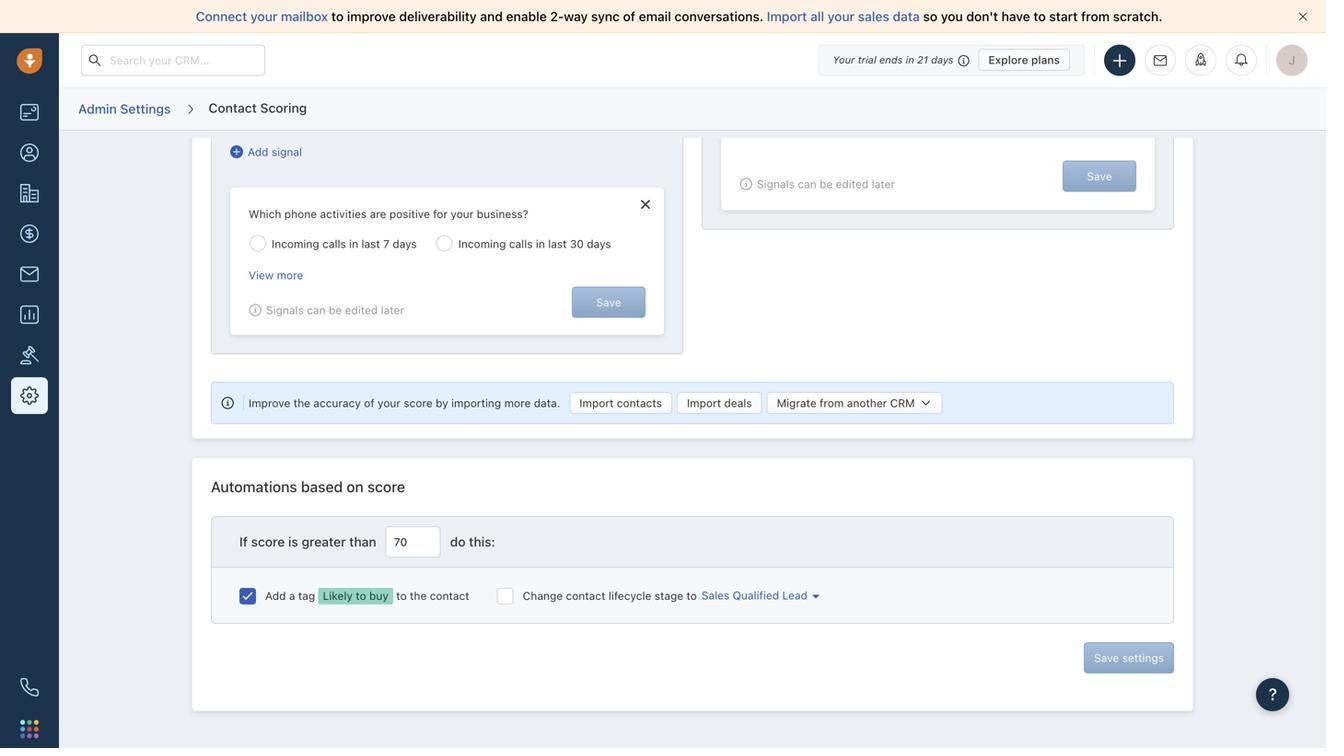 Task type: locate. For each thing, give the bounding box(es) containing it.
migrate
[[777, 397, 817, 410]]

last for 7
[[362, 237, 380, 250]]

explore plans
[[989, 53, 1060, 66]]

1 horizontal spatial contact
[[566, 590, 606, 603]]

phone image
[[20, 679, 39, 697]]

another
[[847, 397, 887, 410]]

tag
[[298, 590, 315, 603]]

1 horizontal spatial the
[[410, 590, 427, 603]]

import left all
[[767, 9, 807, 24]]

more left data.
[[504, 397, 531, 410]]

0 vertical spatial more
[[277, 269, 303, 282]]

from right migrate
[[820, 397, 844, 410]]

last left 7
[[362, 237, 380, 250]]

None number field
[[386, 527, 441, 558]]

positive
[[389, 208, 430, 221]]

qualified
[[733, 589, 779, 602]]

start
[[1049, 9, 1078, 24]]

1 horizontal spatial calls
[[509, 237, 533, 250]]

to right mailbox
[[331, 9, 344, 24]]

in down activities
[[349, 237, 358, 250]]

calls down activities
[[322, 237, 346, 250]]

0 vertical spatial be
[[820, 178, 833, 191]]

0 vertical spatial can
[[798, 178, 817, 191]]

of
[[623, 9, 635, 24], [364, 397, 375, 410]]

21
[[917, 54, 928, 66]]

of right the sync
[[623, 9, 635, 24]]

way
[[564, 9, 588, 24]]

1 horizontal spatial of
[[623, 9, 635, 24]]

1 vertical spatial from
[[820, 397, 844, 410]]

2 last from the left
[[548, 237, 567, 250]]

accuracy
[[313, 397, 361, 410]]

0 horizontal spatial be
[[329, 304, 342, 317]]

from
[[1081, 9, 1110, 24], [820, 397, 844, 410]]

0 horizontal spatial in
[[349, 237, 358, 250]]

1 horizontal spatial edited
[[836, 178, 869, 191]]

2 incoming from the left
[[458, 237, 506, 250]]

2 contact from the left
[[566, 590, 606, 603]]

0 horizontal spatial days
[[393, 237, 417, 250]]

if score is greater than
[[239, 535, 376, 550]]

2 horizontal spatial import
[[767, 9, 807, 24]]

email
[[639, 9, 671, 24]]

a
[[289, 590, 295, 603]]

1 horizontal spatial more
[[504, 397, 531, 410]]

to
[[331, 9, 344, 24], [1034, 9, 1046, 24], [356, 590, 366, 603], [396, 590, 407, 603], [687, 590, 697, 603]]

1 vertical spatial signals
[[266, 304, 304, 317]]

import
[[767, 9, 807, 24], [580, 397, 614, 410], [687, 397, 721, 410]]

1 horizontal spatial in
[[536, 237, 545, 250]]

1 incoming from the left
[[272, 237, 319, 250]]

add left a
[[265, 590, 286, 603]]

0 vertical spatial the
[[294, 397, 310, 410]]

by
[[436, 397, 448, 410]]

admin settings link
[[77, 95, 172, 124]]

1 last from the left
[[362, 237, 380, 250]]

contacts
[[617, 397, 662, 410]]

days for incoming calls in last 7 days
[[393, 237, 417, 250]]

activities
[[320, 208, 367, 221]]

crm
[[890, 397, 915, 410]]

1 vertical spatial later
[[381, 304, 404, 317]]

phone
[[284, 208, 317, 221]]

conversations.
[[675, 9, 764, 24]]

automations
[[211, 479, 297, 496]]

and
[[480, 9, 503, 24]]

0 vertical spatial close image
[[1299, 12, 1308, 21]]

0 vertical spatial later
[[872, 178, 895, 191]]

are
[[370, 208, 386, 221]]

1 horizontal spatial can
[[798, 178, 817, 191]]

connect your mailbox link
[[196, 9, 331, 24]]

to right stage
[[687, 590, 697, 603]]

0 horizontal spatial import
[[580, 397, 614, 410]]

explore
[[989, 53, 1028, 66]]

admin settings
[[78, 101, 171, 116]]

0 vertical spatial edited
[[836, 178, 869, 191]]

migrate from another crm button
[[767, 392, 947, 415], [767, 392, 943, 415]]

in left '30'
[[536, 237, 545, 250]]

incoming for incoming calls in last 7 days
[[272, 237, 319, 250]]

incoming for incoming calls in last 30 days
[[458, 237, 506, 250]]

1 horizontal spatial incoming
[[458, 237, 506, 250]]

last left '30'
[[548, 237, 567, 250]]

importing
[[451, 397, 501, 410]]

0 horizontal spatial more
[[277, 269, 303, 282]]

7
[[383, 237, 390, 250]]

edited
[[836, 178, 869, 191], [345, 304, 378, 317]]

score right if
[[251, 535, 285, 550]]

days right 7
[[393, 237, 417, 250]]

1 calls from the left
[[322, 237, 346, 250]]

add for add a tag likely to buy to the contact
[[265, 590, 286, 603]]

sync
[[591, 9, 620, 24]]

1 vertical spatial score
[[367, 479, 405, 496]]

score left "by"
[[404, 397, 433, 410]]

import contacts button
[[569, 392, 672, 415]]

days for incoming calls in last 30 days
[[587, 237, 611, 250]]

1 vertical spatial the
[[410, 590, 427, 603]]

1 vertical spatial add
[[265, 590, 286, 603]]

days right the '21'
[[931, 54, 954, 66]]

incoming down business?
[[458, 237, 506, 250]]

can
[[798, 178, 817, 191], [307, 304, 326, 317]]

days right '30'
[[587, 237, 611, 250]]

0 vertical spatial signals can be edited later
[[757, 178, 895, 191]]

for
[[433, 208, 448, 221]]

signals
[[757, 178, 795, 191], [266, 304, 304, 317]]

1 horizontal spatial from
[[1081, 9, 1110, 24]]

do
[[450, 535, 466, 550]]

scratch.
[[1113, 9, 1163, 24]]

improve
[[347, 9, 396, 24]]

your right for at the left of the page
[[451, 208, 474, 221]]

the right buy at the bottom left
[[410, 590, 427, 603]]

1 horizontal spatial be
[[820, 178, 833, 191]]

import inside button
[[687, 397, 721, 410]]

import contacts
[[580, 397, 662, 410]]

to left start
[[1034, 9, 1046, 24]]

from right start
[[1081, 9, 1110, 24]]

score right on
[[367, 479, 405, 496]]

1 horizontal spatial signals
[[757, 178, 795, 191]]

contact down do
[[430, 590, 469, 603]]

your right all
[[828, 9, 855, 24]]

0 horizontal spatial last
[[362, 237, 380, 250]]

import inside "button"
[[580, 397, 614, 410]]

1 vertical spatial edited
[[345, 304, 378, 317]]

0 horizontal spatial of
[[364, 397, 375, 410]]

import left contacts
[[580, 397, 614, 410]]

of right accuracy
[[364, 397, 375, 410]]

add left signal
[[248, 146, 268, 159]]

greater
[[302, 535, 346, 550]]

1 horizontal spatial last
[[548, 237, 567, 250]]

0 horizontal spatial incoming
[[272, 237, 319, 250]]

automations based on score
[[211, 479, 405, 496]]

data
[[893, 9, 920, 24]]

0 horizontal spatial close image
[[641, 200, 650, 210]]

1 horizontal spatial days
[[587, 237, 611, 250]]

0 horizontal spatial from
[[820, 397, 844, 410]]

is
[[288, 535, 298, 550]]

be
[[820, 178, 833, 191], [329, 304, 342, 317]]

to right buy at the bottom left
[[396, 590, 407, 603]]

incoming down 'phone'
[[272, 237, 319, 250]]

0 horizontal spatial calls
[[322, 237, 346, 250]]

view more
[[249, 269, 303, 282]]

which phone activities are positive for your business?
[[249, 208, 529, 221]]

add signal
[[248, 146, 302, 159]]

in left the '21'
[[906, 54, 914, 66]]

do this :
[[450, 535, 495, 550]]

1 horizontal spatial later
[[872, 178, 895, 191]]

0 vertical spatial score
[[404, 397, 433, 410]]

1 horizontal spatial import
[[687, 397, 721, 410]]

incoming
[[272, 237, 319, 250], [458, 237, 506, 250]]

0 vertical spatial from
[[1081, 9, 1110, 24]]

the right improve
[[294, 397, 310, 410]]

2 calls from the left
[[509, 237, 533, 250]]

contact right change
[[566, 590, 606, 603]]

0 horizontal spatial signals
[[266, 304, 304, 317]]

0 horizontal spatial edited
[[345, 304, 378, 317]]

calls for 7
[[322, 237, 346, 250]]

score
[[404, 397, 433, 410], [367, 479, 405, 496], [251, 535, 285, 550]]

1 vertical spatial be
[[329, 304, 342, 317]]

1 vertical spatial can
[[307, 304, 326, 317]]

sales
[[702, 589, 730, 602]]

0 vertical spatial add
[[248, 146, 268, 159]]

days for your trial ends in 21 days
[[931, 54, 954, 66]]

phone element
[[11, 670, 48, 706]]

0 horizontal spatial signals can be edited later
[[266, 304, 404, 317]]

properties image
[[20, 346, 39, 365]]

your
[[833, 54, 855, 66]]

2 vertical spatial score
[[251, 535, 285, 550]]

stage
[[655, 590, 684, 603]]

import left deals
[[687, 397, 721, 410]]

calls down business?
[[509, 237, 533, 250]]

contact
[[209, 100, 257, 115]]

0 horizontal spatial later
[[381, 304, 404, 317]]

0 horizontal spatial contact
[[430, 590, 469, 603]]

1 vertical spatial signals can be edited later
[[266, 304, 404, 317]]

close image
[[1299, 12, 1308, 21], [641, 200, 650, 210]]

2 horizontal spatial days
[[931, 54, 954, 66]]

more right view
[[277, 269, 303, 282]]



Task type: vqa. For each thing, say whether or not it's contained in the screenshot.
another
yes



Task type: describe. For each thing, give the bounding box(es) containing it.
you
[[941, 9, 963, 24]]

business?
[[477, 208, 529, 221]]

enable
[[506, 9, 547, 24]]

buy
[[369, 590, 389, 603]]

improve the accuracy of your score by importing more data.
[[249, 397, 560, 410]]

0 horizontal spatial can
[[307, 304, 326, 317]]

have
[[1002, 9, 1030, 24]]

0 vertical spatial signals
[[757, 178, 795, 191]]

connect
[[196, 9, 247, 24]]

30
[[570, 237, 584, 250]]

import deals
[[687, 397, 752, 410]]

mailbox
[[281, 9, 328, 24]]

trial
[[858, 54, 877, 66]]

add for add signal
[[248, 146, 268, 159]]

import all your sales data link
[[767, 9, 923, 24]]

admin
[[78, 101, 117, 116]]

1 contact from the left
[[430, 590, 469, 603]]

connect your mailbox to improve deliverability and enable 2-way sync of email conversations. import all your sales data so you don't have to start from scratch.
[[196, 9, 1163, 24]]

improve
[[249, 397, 290, 410]]

your trial ends in 21 days
[[833, 54, 954, 66]]

1 vertical spatial close image
[[641, 200, 650, 210]]

migrate from another crm
[[777, 397, 915, 410]]

your left mailbox
[[251, 9, 278, 24]]

based
[[301, 479, 343, 496]]

data.
[[534, 397, 560, 410]]

:
[[491, 535, 495, 550]]

this
[[469, 535, 491, 550]]

Search your CRM... text field
[[81, 45, 265, 76]]

all
[[811, 9, 824, 24]]

than
[[349, 535, 376, 550]]

2-
[[550, 9, 564, 24]]

view more link
[[249, 267, 303, 287]]

deals
[[724, 397, 752, 410]]

import deals button
[[677, 392, 762, 415]]

1 horizontal spatial close image
[[1299, 12, 1308, 21]]

likely
[[323, 590, 353, 603]]

change
[[523, 590, 563, 603]]

your right accuracy
[[378, 397, 401, 410]]

add signal link
[[230, 144, 302, 160]]

freshworks switcher image
[[20, 721, 39, 739]]

import for import deals
[[687, 397, 721, 410]]

2 horizontal spatial in
[[906, 54, 914, 66]]

calls for 30
[[509, 237, 533, 250]]

1 vertical spatial of
[[364, 397, 375, 410]]

on
[[347, 479, 364, 496]]

sales qualified lead button
[[697, 589, 820, 602]]

0 vertical spatial of
[[623, 9, 635, 24]]

sales qualified lead
[[702, 589, 808, 602]]

which
[[249, 208, 281, 221]]

add a tag likely to buy to the contact
[[265, 590, 469, 603]]

ends
[[879, 54, 903, 66]]

1 vertical spatial more
[[504, 397, 531, 410]]

0 horizontal spatial the
[[294, 397, 310, 410]]

plans
[[1031, 53, 1060, 66]]

settings
[[120, 101, 171, 116]]

explore plans link
[[978, 49, 1070, 71]]

don't
[[966, 9, 998, 24]]

lead
[[782, 589, 808, 602]]

signal
[[272, 146, 302, 159]]

contact scoring
[[209, 100, 307, 115]]

in for incoming calls in last 30 days
[[536, 237, 545, 250]]

sales
[[858, 9, 890, 24]]

in for incoming calls in last 7 days
[[349, 237, 358, 250]]

view
[[249, 269, 274, 282]]

lifecycle
[[609, 590, 652, 603]]

last for 30
[[548, 237, 567, 250]]

to left buy at the bottom left
[[356, 590, 366, 603]]

1 horizontal spatial signals can be edited later
[[757, 178, 895, 191]]

scoring
[[260, 100, 307, 115]]

so
[[923, 9, 938, 24]]

change contact lifecycle stage to
[[523, 590, 697, 603]]

import for import contacts
[[580, 397, 614, 410]]

incoming calls in last 30 days
[[458, 237, 611, 250]]

deliverability
[[399, 9, 477, 24]]

incoming calls in last 7 days
[[272, 237, 417, 250]]

if
[[239, 535, 248, 550]]



